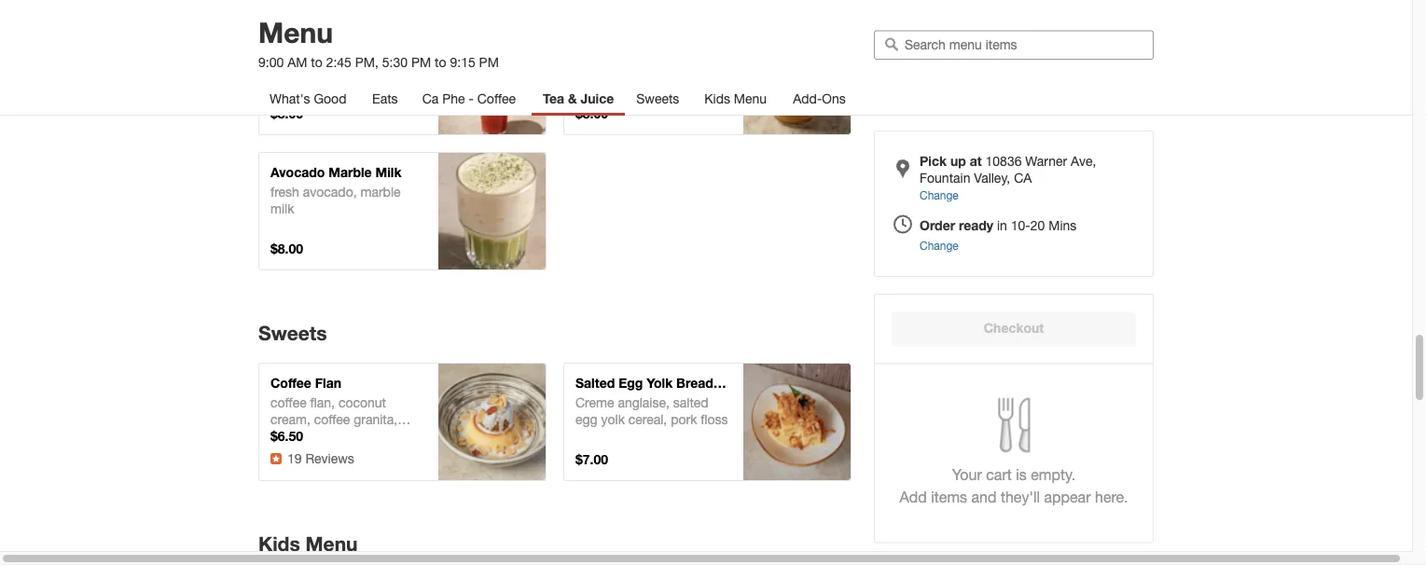 Task type: vqa. For each thing, say whether or not it's contained in the screenshot.
"Do you recommend this business?"
no



Task type: describe. For each thing, give the bounding box(es) containing it.
change button for pick up at
[[920, 187, 959, 203]]

change for order ready
[[920, 239, 959, 252]]

cereal,
[[629, 412, 667, 427]]

and
[[972, 489, 997, 506]]

juice
[[581, 91, 614, 106]]

10-
[[1011, 217, 1031, 233]]

20
[[1031, 217, 1045, 233]]

9:00
[[258, 55, 284, 70]]

24 cart image for coffee flan coffee flan, coconut cream, coffee granita, sliced almonds
[[481, 424, 503, 446]]

add-ons
[[793, 91, 846, 106]]

ca
[[1014, 170, 1032, 186]]

creme anglaise, salted egg yolk cereal, pork floss
[[576, 395, 728, 427]]

empty.
[[1031, 467, 1076, 484]]

almonds
[[308, 429, 358, 444]]

they'll
[[1001, 489, 1040, 506]]

2 vertical spatial menu
[[306, 532, 358, 556]]

1 vertical spatial kids menu
[[258, 532, 358, 556]]

coffee inside coffee flan coffee flan, coconut cream, coffee granita, sliced almonds
[[271, 376, 312, 391]]

egg
[[576, 412, 598, 427]]

creme
[[576, 395, 614, 411]]

cream,
[[271, 412, 311, 427]]

avocado
[[271, 165, 325, 180]]

coconut
[[339, 395, 386, 411]]

pick
[[920, 154, 947, 169]]

checkout
[[984, 321, 1044, 336]]

warner
[[1026, 154, 1068, 169]]

what's good
[[270, 91, 347, 106]]

add for creme anglaise, salted egg yolk cereal, pork floss
[[763, 406, 787, 421]]

coffee flan coffee flan, coconut cream, coffee granita, sliced almonds
[[271, 376, 398, 444]]

is
[[1016, 467, 1027, 484]]

salted egg yolk bread pudding
[[576, 376, 714, 408]]

mins
[[1049, 217, 1077, 233]]

lychee strawberry green tea
[[271, 29, 387, 62]]

ready
[[959, 217, 994, 233]]

tea inside lychee strawberry green tea
[[312, 46, 333, 62]]

milk
[[271, 201, 294, 216]]

flan,
[[310, 395, 335, 411]]

appear
[[1045, 489, 1091, 506]]

ons
[[822, 91, 846, 106]]

1 horizontal spatial kids
[[705, 91, 731, 106]]

lychee
[[271, 29, 315, 45]]

menu 9:00 am to 2:45 pm, 5:30 pm to 9:15 pm
[[258, 15, 499, 70]]

$6.50
[[271, 429, 303, 444]]

-
[[469, 91, 474, 106]]

1 horizontal spatial coffee
[[314, 412, 350, 427]]

1 vertical spatial sweets
[[258, 321, 327, 345]]

change for pick up at
[[920, 188, 959, 202]]

fountain
[[920, 170, 971, 186]]

checkout button
[[892, 312, 1137, 347]]

yolk
[[601, 412, 625, 427]]

what's
[[270, 91, 310, 106]]

pudding
[[576, 392, 627, 408]]

ca
[[422, 91, 439, 106]]

2:45
[[326, 55, 352, 70]]

milk
[[376, 165, 402, 180]]

bread
[[677, 376, 714, 391]]

in
[[998, 217, 1008, 233]]

phe
[[442, 91, 465, 106]]

eats
[[372, 91, 398, 106]]

reviews
[[306, 451, 354, 467]]

egg
[[619, 376, 643, 391]]

at
[[970, 154, 982, 169]]

avocado,
[[303, 184, 357, 200]]

granita,
[[354, 412, 398, 427]]

coffee inside tab list
[[478, 91, 516, 106]]

tea & juice
[[543, 91, 614, 106]]

avocado marble milk fresh avocado, marble milk
[[271, 165, 402, 216]]

19 reviews
[[287, 451, 354, 467]]

$7.00
[[576, 452, 608, 467]]

to for coffee flan
[[486, 406, 498, 421]]

2 pm from the left
[[479, 55, 499, 70]]

add inside your cart is empty. add items and they'll appear here.
[[900, 489, 927, 506]]

to for avocado marble milk
[[486, 195, 498, 210]]

pick up at
[[920, 154, 982, 169]]

24 cart image for avocado marble milk fresh avocado, marble milk
[[481, 213, 503, 235]]

your cart is empty. add items and they'll appear here.
[[900, 467, 1129, 506]]



Task type: locate. For each thing, give the bounding box(es) containing it.
ave,
[[1071, 154, 1097, 169]]

change button down fountain
[[920, 187, 959, 203]]

&
[[568, 91, 577, 106]]

pork
[[671, 412, 697, 427]]

2 change from the top
[[920, 239, 959, 252]]

tea right am
[[312, 46, 333, 62]]

0 vertical spatial sweets
[[637, 91, 680, 106]]

10836
[[986, 154, 1022, 169]]

add for fresh avocado, marble milk
[[458, 195, 482, 210]]

sliced
[[271, 429, 305, 444]]

kids down 19
[[258, 532, 300, 556]]

1 vertical spatial tea
[[543, 91, 565, 106]]

add for coffee flan, coconut cream, coffee granita, sliced almonds
[[458, 406, 482, 421]]

19
[[287, 451, 302, 467]]

pm right "9:15"
[[479, 55, 499, 70]]

2 change button from the top
[[920, 237, 959, 254]]

1 vertical spatial change
[[920, 239, 959, 252]]

0 vertical spatial kids menu
[[705, 91, 767, 106]]

sweets right juice
[[637, 91, 680, 106]]

to
[[311, 55, 323, 70], [435, 55, 447, 70], [486, 195, 498, 210], [486, 406, 498, 421], [791, 406, 803, 421]]

0 horizontal spatial tea
[[312, 46, 333, 62]]

0 horizontal spatial coffee
[[271, 395, 307, 411]]

1 horizontal spatial coffee
[[478, 91, 516, 106]]

tea left &
[[543, 91, 565, 106]]

1 vertical spatial menu
[[734, 91, 767, 106]]

$8.00
[[271, 106, 303, 121], [576, 106, 608, 121], [271, 241, 303, 257]]

items
[[931, 489, 968, 506]]

cart for avocado marble milk fresh avocado, marble milk
[[501, 195, 526, 210]]

coffee
[[478, 91, 516, 106], [271, 376, 312, 391]]

am
[[288, 55, 307, 70]]

flan
[[315, 376, 342, 391]]

10836 warner ave, fountain valley, ca
[[920, 154, 1097, 186]]

to for salted egg yolk bread pudding
[[791, 406, 803, 421]]

sweets
[[637, 91, 680, 106], [258, 321, 327, 345]]

1 vertical spatial change button
[[920, 237, 959, 254]]

menu inside menu 9:00 am to 2:45 pm, 5:30 pm to 9:15 pm
[[258, 15, 333, 49]]

9:15
[[450, 55, 476, 70]]

Search menu items text field
[[905, 36, 1145, 53]]

0 horizontal spatial kids menu
[[258, 532, 358, 556]]

coffee
[[271, 395, 307, 411], [314, 412, 350, 427]]

cart for coffee flan coffee flan, coconut cream, coffee granita, sliced almonds
[[501, 406, 526, 421]]

kids left add-
[[705, 91, 731, 106]]

0 horizontal spatial kids
[[258, 532, 300, 556]]

coffee right -
[[478, 91, 516, 106]]

1 horizontal spatial pm
[[479, 55, 499, 70]]

change down fountain
[[920, 188, 959, 202]]

cart
[[987, 467, 1012, 484]]

sweets up flan
[[258, 321, 327, 345]]

24 cart image
[[481, 213, 503, 235], [481, 424, 503, 446], [786, 424, 809, 446]]

kids menu left add-
[[705, 91, 767, 106]]

1 horizontal spatial tea
[[543, 91, 565, 106]]

change down the order
[[920, 239, 959, 252]]

add to cart
[[458, 195, 526, 210], [458, 406, 526, 421], [763, 406, 831, 421]]

pm
[[411, 55, 431, 70], [479, 55, 499, 70]]

coffee up almonds
[[314, 412, 350, 427]]

cart
[[501, 195, 526, 210], [501, 406, 526, 421], [806, 406, 831, 421]]

strawberry
[[319, 29, 387, 45]]

kids menu
[[705, 91, 767, 106], [258, 532, 358, 556]]

fresh
[[271, 184, 299, 200]]

0 vertical spatial coffee
[[271, 395, 307, 411]]

1 pm from the left
[[411, 55, 431, 70]]

your
[[953, 467, 982, 484]]

menu down reviews
[[306, 532, 358, 556]]

here.
[[1095, 489, 1129, 506]]

menu left add-
[[734, 91, 767, 106]]

1 horizontal spatial sweets
[[637, 91, 680, 106]]

good
[[314, 91, 347, 106]]

add to cart for avocado marble milk fresh avocado, marble milk
[[458, 195, 526, 210]]

1 horizontal spatial kids menu
[[705, 91, 767, 106]]

order ready in 10-20 mins
[[920, 217, 1077, 233]]

change button
[[920, 187, 959, 203], [920, 237, 959, 254]]

tab list containing what's good
[[258, 82, 927, 116]]

change button for order ready
[[920, 237, 959, 254]]

change
[[920, 188, 959, 202], [920, 239, 959, 252]]

0 vertical spatial kids
[[705, 91, 731, 106]]

1 change button from the top
[[920, 187, 959, 203]]

pm,
[[355, 55, 379, 70]]

ca phe - coffee
[[422, 91, 516, 106]]

coffee up cream,
[[271, 395, 307, 411]]

0 horizontal spatial coffee
[[271, 376, 312, 391]]

kids menu down 19 reviews
[[258, 532, 358, 556]]

1 vertical spatial kids
[[258, 532, 300, 556]]

tab list
[[258, 82, 927, 116]]

salted
[[674, 395, 709, 411]]

marble
[[329, 165, 372, 180]]

0 vertical spatial menu
[[258, 15, 333, 49]]

1 vertical spatial coffee
[[314, 412, 350, 427]]

yolk
[[647, 376, 673, 391]]

0 vertical spatial change
[[920, 188, 959, 202]]

add-
[[793, 91, 822, 106]]

1 change from the top
[[920, 188, 959, 202]]

pm right 5:30 at the top left of the page
[[411, 55, 431, 70]]

coffee up cream,
[[271, 376, 312, 391]]

marble
[[361, 184, 401, 200]]

0 horizontal spatial sweets
[[258, 321, 327, 345]]

floss
[[701, 412, 728, 427]]

up
[[951, 154, 967, 169]]

kids
[[705, 91, 731, 106], [258, 532, 300, 556]]

change button down the order
[[920, 237, 959, 254]]

add
[[458, 195, 482, 210], [458, 406, 482, 421], [763, 406, 787, 421], [900, 489, 927, 506]]

order
[[920, 217, 956, 233]]

0 horizontal spatial pm
[[411, 55, 431, 70]]

0 vertical spatial tea
[[312, 46, 333, 62]]

menu up am
[[258, 15, 333, 49]]

add to cart for coffee flan coffee flan, coconut cream, coffee granita, sliced almonds
[[458, 406, 526, 421]]

0 vertical spatial change button
[[920, 187, 959, 203]]

valley,
[[975, 170, 1011, 186]]

green
[[271, 46, 308, 62]]

anglaise,
[[618, 395, 670, 411]]

0 vertical spatial coffee
[[478, 91, 516, 106]]

1 vertical spatial coffee
[[271, 376, 312, 391]]

5:30
[[382, 55, 408, 70]]

salted
[[576, 376, 615, 391]]



